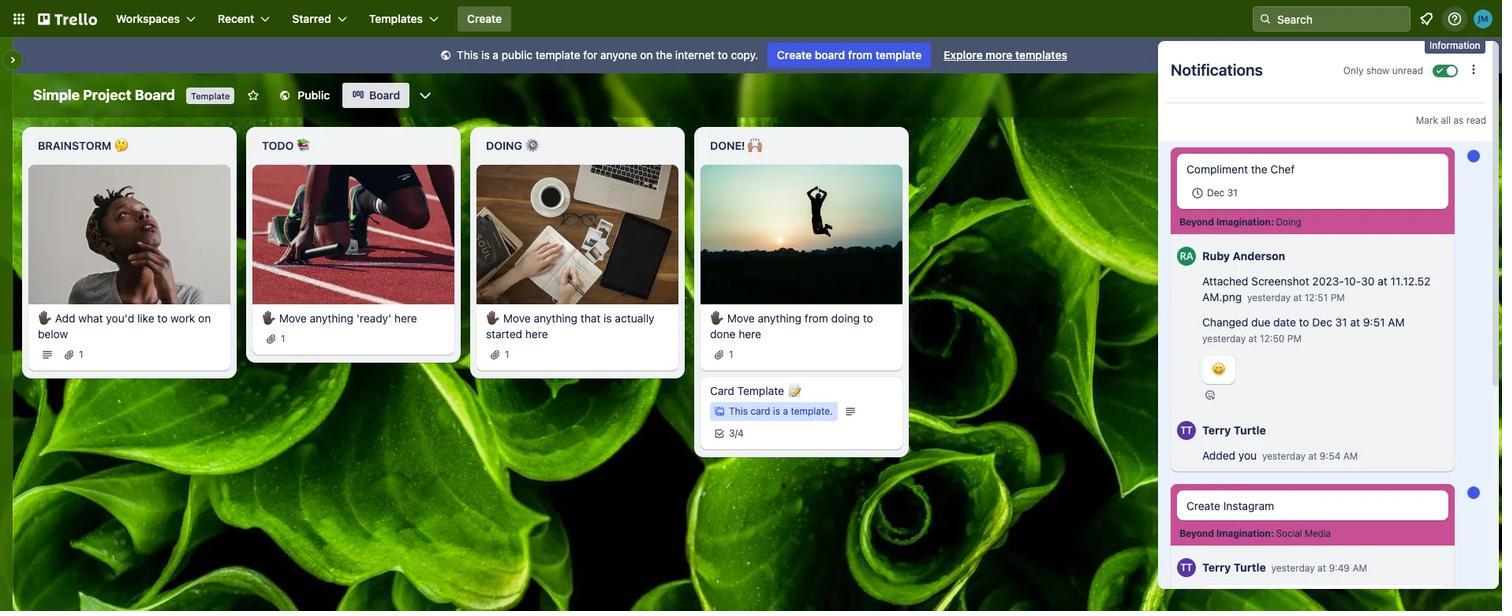 Task type: vqa. For each thing, say whether or not it's contained in the screenshot.
1 Notification icon
no



Task type: describe. For each thing, give the bounding box(es) containing it.
recent
[[218, 12, 254, 25]]

0 horizontal spatial the
[[656, 48, 672, 62]]

done
[[710, 327, 736, 341]]

10-
[[1344, 275, 1361, 288]]

create board from template link
[[768, 43, 931, 68]]

✋🏿 move anything 'ready' here link
[[262, 311, 445, 326]]

filters
[[1372, 88, 1404, 102]]

✋🏿 for ✋🏿 move anything that is actually started here
[[486, 311, 500, 325]]

doing
[[1276, 216, 1302, 228]]

12:50
[[1260, 333, 1285, 345]]

31 inside changed due date to dec 31 at 9:51 am yesterday at 12:50 pm
[[1335, 316, 1347, 329]]

0 vertical spatial from
[[848, 48, 873, 62]]

like
[[137, 311, 154, 325]]

ruby anderson
[[1202, 249, 1285, 263]]

1 for ✋🏿 move anything that is actually started here
[[505, 348, 509, 360]]

public button
[[269, 83, 339, 108]]

/
[[735, 427, 738, 439]]

add
[[55, 311, 75, 325]]

here for ✋🏿 move anything that is actually started here
[[525, 327, 548, 341]]

doing
[[831, 311, 860, 325]]

yesterday inside 'added you yesterday at 9:54 am'
[[1262, 451, 1306, 462]]

started
[[486, 327, 522, 341]]

2 horizontal spatial is
[[773, 405, 780, 417]]

ruby
[[1202, 249, 1230, 263]]

0 vertical spatial pm
[[1331, 292, 1345, 304]]

BRAINSTORM 🤔 text field
[[28, 133, 230, 159]]

screenshot
[[1251, 275, 1309, 288]]

1 horizontal spatial template
[[737, 384, 784, 397]]

0 vertical spatial is
[[481, 48, 490, 62]]

this card is a template.
[[729, 405, 833, 417]]

instagram
[[1223, 499, 1274, 513]]

all
[[1441, 114, 1451, 126]]

starred
[[292, 12, 331, 25]]

grinning image
[[1212, 362, 1226, 376]]

at inside terry turtle yesterday at 9:49 am
[[1318, 563, 1326, 574]]

copy.
[[731, 48, 758, 62]]

am inside changed due date to dec 31 at 9:51 am yesterday at 12:50 pm
[[1388, 316, 1405, 329]]

is inside ✋🏿 move anything that is actually started here
[[604, 311, 612, 325]]

2 terry turtle (terryturtle) image from the top
[[1177, 556, 1196, 580]]

beyond for compliment
[[1179, 216, 1214, 228]]

terry for terry turtle yesterday at 9:49 am
[[1202, 561, 1231, 574]]

2 template from the left
[[876, 48, 922, 62]]

2023-
[[1312, 275, 1344, 288]]

anderson
[[1233, 249, 1285, 263]]

board link
[[343, 83, 410, 108]]

9:54
[[1320, 451, 1341, 462]]

1 for ✋🏿 move anything 'ready' here
[[281, 333, 285, 345]]

yesterday down screenshot
[[1247, 292, 1291, 304]]

1 down what
[[79, 348, 83, 360]]

changed
[[1202, 316, 1248, 329]]

📚
[[297, 139, 311, 152]]

dec 31
[[1207, 187, 1238, 199]]

card
[[710, 384, 734, 397]]

done! 🙌🏽
[[710, 139, 762, 152]]

more
[[986, 48, 1013, 62]]

✋🏿 move anything that is actually started here
[[486, 311, 654, 341]]

beyond imagination : social media
[[1179, 528, 1331, 540]]

turtle for terry turtle yesterday at 9:49 am
[[1234, 561, 1266, 574]]

at left 12:51
[[1293, 292, 1302, 304]]

1 horizontal spatial the
[[1251, 163, 1268, 176]]

9:51
[[1363, 316, 1385, 329]]

workspaces
[[116, 12, 180, 25]]

card
[[751, 405, 770, 417]]

show
[[1366, 65, 1390, 77]]

imagination for the
[[1216, 216, 1271, 228]]

pm inside changed due date to dec 31 at 9:51 am yesterday at 12:50 pm
[[1287, 333, 1302, 345]]

create instagram
[[1187, 499, 1274, 513]]

yesterday inside changed due date to dec 31 at 9:51 am yesterday at 12:50 pm
[[1202, 333, 1246, 345]]

customize views image
[[418, 88, 433, 103]]

9:49
[[1329, 563, 1350, 574]]

✋🏿 for ✋🏿 move anything from doing to done here
[[710, 311, 724, 325]]

4
[[738, 427, 744, 439]]

✋🏿 add what you'd like to work on below link
[[38, 311, 221, 342]]

at inside 'added you yesterday at 9:54 am'
[[1308, 451, 1317, 462]]

Board name text field
[[25, 83, 183, 108]]

open information menu image
[[1447, 11, 1463, 27]]

actually
[[615, 311, 654, 325]]

for
[[583, 48, 597, 62]]

mark all as read button
[[1416, 113, 1486, 129]]

explore more templates
[[944, 48, 1067, 62]]

30
[[1361, 275, 1375, 288]]

brainstorm
[[38, 139, 111, 152]]

1 template from the left
[[536, 48, 580, 62]]

information
[[1430, 39, 1481, 51]]

beyond imagination link for compliment
[[1179, 216, 1271, 229]]

templates
[[1015, 48, 1067, 62]]

doing
[[486, 139, 522, 152]]

work
[[171, 311, 195, 325]]

chef
[[1271, 163, 1295, 176]]

11.12.52
[[1391, 275, 1431, 288]]

0 horizontal spatial template
[[191, 91, 230, 101]]

back to home image
[[38, 6, 97, 32]]

3
[[729, 427, 735, 439]]

workspaces button
[[107, 6, 205, 32]]

🙌🏽
[[748, 139, 762, 152]]

you
[[1239, 449, 1257, 462]]

this is a public template for anyone on the internet to copy.
[[457, 48, 758, 62]]

social
[[1276, 528, 1302, 540]]

0 vertical spatial a
[[493, 48, 499, 62]]

templates
[[369, 12, 423, 25]]

doing ⚙️
[[486, 139, 539, 152]]

this for this is a public template for anyone on the internet to copy.
[[457, 48, 478, 62]]

board
[[815, 48, 845, 62]]

anything for that
[[534, 311, 578, 325]]

todo
[[262, 139, 294, 152]]

create button
[[458, 6, 511, 32]]

dmugisha (dmugisha) image
[[1421, 84, 1443, 107]]

read
[[1466, 114, 1486, 126]]

terry for terry turtle
[[1202, 424, 1231, 437]]

0 horizontal spatial here
[[394, 311, 417, 325]]

simple project board
[[33, 87, 175, 103]]

terry turtle button up you
[[1202, 424, 1266, 437]]

: for the
[[1271, 216, 1274, 228]]

internet
[[675, 48, 715, 62]]

move for ✋🏿 move anything from doing to done here
[[727, 311, 755, 325]]

below
[[38, 327, 68, 341]]

0 vertical spatial dec
[[1207, 187, 1225, 199]]

terry turtle button down beyond imagination : social media
[[1202, 561, 1266, 574]]

anything for from
[[758, 311, 802, 325]]

recent button
[[208, 6, 280, 32]]



Task type: locate. For each thing, give the bounding box(es) containing it.
board
[[135, 87, 175, 103], [369, 88, 400, 102]]

0 horizontal spatial create
[[467, 12, 502, 25]]

public
[[502, 48, 533, 62]]

imagination for instagram
[[1216, 528, 1271, 540]]

anything
[[310, 311, 353, 325], [534, 311, 578, 325], [758, 311, 802, 325]]

1 ✋🏿 from the left
[[38, 311, 52, 325]]

1 horizontal spatial board
[[369, 88, 400, 102]]

0 vertical spatial template
[[191, 91, 230, 101]]

yesterday down changed
[[1202, 333, 1246, 345]]

anything for 'ready'
[[310, 311, 353, 325]]

the
[[656, 48, 672, 62], [1251, 163, 1268, 176]]

0 horizontal spatial template
[[536, 48, 580, 62]]

am inside 'added you yesterday at 9:54 am'
[[1343, 451, 1358, 462]]

1 beyond imagination link from the top
[[1179, 216, 1271, 229]]

1 horizontal spatial anything
[[534, 311, 578, 325]]

a left public
[[493, 48, 499, 62]]

✋🏿 inside ✋🏿 add what you'd like to work on below
[[38, 311, 52, 325]]

filters button
[[1348, 83, 1409, 108]]

0 horizontal spatial board
[[135, 87, 175, 103]]

to right the date
[[1299, 316, 1309, 329]]

am for you
[[1343, 451, 1358, 462]]

0 vertical spatial terry
[[1202, 424, 1231, 437]]

yesterday down social
[[1271, 563, 1315, 574]]

turtle
[[1234, 424, 1266, 437], [1234, 561, 1266, 574]]

template left star or unstar board icon
[[191, 91, 230, 101]]

terry up added
[[1202, 424, 1231, 437]]

2 : from the top
[[1271, 528, 1274, 540]]

mark
[[1416, 114, 1438, 126]]

at inside screenshot 2023-10-30 at 11.12.52 am.png
[[1378, 275, 1388, 288]]

0 notifications image
[[1417, 9, 1436, 28]]

from inside ✋🏿 move anything from doing to done here
[[805, 311, 828, 325]]

am right the 9:54
[[1343, 451, 1358, 462]]

at left 9:49
[[1318, 563, 1326, 574]]

create for create instagram
[[1187, 499, 1220, 513]]

✋🏿 move anything 'ready' here
[[262, 311, 417, 325]]

0 horizontal spatial anything
[[310, 311, 353, 325]]

1 horizontal spatial move
[[503, 311, 531, 325]]

compliment the chef
[[1187, 163, 1295, 176]]

2 horizontal spatial move
[[727, 311, 755, 325]]

4 ✋🏿 from the left
[[710, 311, 724, 325]]

on right work
[[198, 311, 211, 325]]

1 terry from the top
[[1202, 424, 1231, 437]]

this right sm icon
[[457, 48, 478, 62]]

template up card
[[737, 384, 784, 397]]

3 ✋🏿 from the left
[[486, 311, 500, 325]]

at right 30
[[1378, 275, 1388, 288]]

2 horizontal spatial here
[[739, 327, 761, 341]]

here right the done
[[739, 327, 761, 341]]

imagination down instagram
[[1216, 528, 1271, 540]]

0 vertical spatial 31
[[1227, 187, 1238, 199]]

1 : from the top
[[1271, 216, 1274, 228]]

1 turtle from the top
[[1234, 424, 1266, 437]]

0 horizontal spatial this
[[457, 48, 478, 62]]

create for create
[[467, 12, 502, 25]]

1 anything from the left
[[310, 311, 353, 325]]

✋🏿 for ✋🏿 add what you'd like to work on below
[[38, 311, 52, 325]]

1 vertical spatial 31
[[1335, 316, 1347, 329]]

is right card
[[773, 405, 780, 417]]

here right started
[[525, 327, 548, 341]]

at left 9:51
[[1350, 316, 1360, 329]]

0 vertical spatial am
[[1388, 316, 1405, 329]]

2 ✋🏿 from the left
[[262, 311, 276, 325]]

⚙️
[[525, 139, 539, 152]]

move inside ✋🏿 move anything that is actually started here
[[503, 311, 531, 325]]

terry turtle
[[1202, 424, 1266, 437]]

1 vertical spatial on
[[198, 311, 211, 325]]

board inside text field
[[135, 87, 175, 103]]

this for this card is a template.
[[729, 405, 748, 417]]

✋🏿 add what you'd like to work on below
[[38, 311, 211, 341]]

to inside ✋🏿 move anything from doing to done here
[[863, 311, 873, 325]]

create left instagram
[[1187, 499, 1220, 513]]

starred button
[[283, 6, 356, 32]]

3 move from the left
[[727, 311, 755, 325]]

1 vertical spatial template
[[737, 384, 784, 397]]

1 horizontal spatial pm
[[1331, 292, 1345, 304]]

is left public
[[481, 48, 490, 62]]

added
[[1202, 449, 1236, 462]]

2 move from the left
[[503, 311, 531, 325]]

simple
[[33, 87, 80, 103]]

primary element
[[0, 0, 1502, 38]]

DOING ⚙️ text field
[[477, 133, 679, 159]]

anything left doing
[[758, 311, 802, 325]]

pm down "2023-"
[[1331, 292, 1345, 304]]

template left explore
[[876, 48, 922, 62]]

only show unread
[[1343, 65, 1423, 77]]

0 horizontal spatial on
[[198, 311, 211, 325]]

1 horizontal spatial template
[[876, 48, 922, 62]]

move inside ✋🏿 move anything from doing to done here
[[727, 311, 755, 325]]

0 vertical spatial terry turtle (terryturtle) image
[[1177, 419, 1196, 443]]

✋🏿 move anything from doing to done here link
[[710, 311, 893, 342]]

✋🏿 for ✋🏿 move anything 'ready' here
[[262, 311, 276, 325]]

1 vertical spatial pm
[[1287, 333, 1302, 345]]

1 vertical spatial the
[[1251, 163, 1268, 176]]

done!
[[710, 139, 745, 152]]

on for work
[[198, 311, 211, 325]]

show menu image
[[1473, 88, 1489, 103]]

'ready'
[[356, 311, 391, 325]]

media
[[1305, 528, 1331, 540]]

anyone
[[600, 48, 637, 62]]

0 vertical spatial create
[[467, 12, 502, 25]]

2 turtle from the top
[[1234, 561, 1266, 574]]

explore
[[944, 48, 983, 62]]

31
[[1227, 187, 1238, 199], [1335, 316, 1347, 329]]

am inside terry turtle yesterday at 9:49 am
[[1353, 563, 1367, 574]]

anything inside ✋🏿 move anything that is actually started here
[[534, 311, 578, 325]]

yesterday
[[1247, 292, 1291, 304], [1202, 333, 1246, 345], [1262, 451, 1306, 462], [1271, 563, 1315, 574]]

turtle down beyond imagination : social media
[[1234, 561, 1266, 574]]

1 vertical spatial beyond
[[1179, 528, 1214, 540]]

✋🏿 move anything from doing to done here
[[710, 311, 873, 341]]

create for create board from template
[[777, 48, 812, 62]]

1 vertical spatial dec
[[1312, 316, 1333, 329]]

this left card
[[729, 405, 748, 417]]

from
[[848, 48, 873, 62], [805, 311, 828, 325]]

0 vertical spatial beyond
[[1179, 216, 1214, 228]]

to inside changed due date to dec 31 at 9:51 am yesterday at 12:50 pm
[[1299, 316, 1309, 329]]

Search field
[[1272, 7, 1410, 31]]

board right the project
[[135, 87, 175, 103]]

✋🏿 inside ✋🏿 move anything that is actually started here
[[486, 311, 500, 325]]

move for ✋🏿 move anything 'ready' here
[[279, 311, 307, 325]]

beyond imagination link down dec 31
[[1179, 216, 1271, 229]]

to inside ✋🏿 add what you'd like to work on below
[[157, 311, 168, 325]]

1 vertical spatial this
[[729, 405, 748, 417]]

0 horizontal spatial is
[[481, 48, 490, 62]]

brainstorm 🤔
[[38, 139, 128, 152]]

1 terry turtle (terryturtle) image from the top
[[1177, 419, 1196, 443]]

0 horizontal spatial pm
[[1287, 333, 1302, 345]]

: left social
[[1271, 528, 1274, 540]]

to right like
[[157, 311, 168, 325]]

0 vertical spatial the
[[656, 48, 672, 62]]

1 move from the left
[[279, 311, 307, 325]]

✋🏿 move anything that is actually started here link
[[486, 311, 669, 342]]

anything left 'that'
[[534, 311, 578, 325]]

am.png
[[1202, 290, 1242, 304]]

am right 9:49
[[1353, 563, 1367, 574]]

1 imagination from the top
[[1216, 216, 1271, 228]]

terry turtle button up the 9:54
[[1171, 409, 1455, 447]]

0 vertical spatial on
[[640, 48, 653, 62]]

you'd
[[106, 311, 134, 325]]

1 beyond from the top
[[1179, 216, 1214, 228]]

here for ✋🏿 move anything from doing to done here
[[739, 327, 761, 341]]

ruby anderson button up "2023-"
[[1171, 234, 1455, 272]]

beyond imagination link for create
[[1179, 528, 1271, 540]]

beyond
[[1179, 216, 1214, 228], [1179, 528, 1214, 540]]

📝
[[787, 384, 801, 397]]

unread
[[1392, 65, 1423, 77]]

terry
[[1202, 424, 1231, 437], [1202, 561, 1231, 574]]

beyond imagination link down create instagram
[[1179, 528, 1271, 540]]

yesterday right you
[[1262, 451, 1306, 462]]

TODO 📚 text field
[[252, 133, 454, 159]]

move
[[279, 311, 307, 325], [503, 311, 531, 325], [727, 311, 755, 325]]

terry turtle (terryturtle) image down create instagram
[[1177, 556, 1196, 580]]

project
[[83, 87, 132, 103]]

added you yesterday at 9:54 am
[[1202, 449, 1358, 462]]

is
[[481, 48, 490, 62], [604, 311, 612, 325], [773, 405, 780, 417]]

as
[[1454, 114, 1464, 126]]

terry turtle yesterday at 9:49 am
[[1202, 561, 1367, 574]]

todo 📚
[[262, 139, 311, 152]]

turtle up you
[[1234, 424, 1266, 437]]

due
[[1251, 316, 1271, 329]]

template
[[536, 48, 580, 62], [876, 48, 922, 62]]

1 vertical spatial beyond imagination link
[[1179, 528, 1271, 540]]

1 horizontal spatial here
[[525, 327, 548, 341]]

0 horizontal spatial move
[[279, 311, 307, 325]]

sm image
[[438, 48, 454, 64]]

0 horizontal spatial from
[[805, 311, 828, 325]]

templates button
[[360, 6, 448, 32]]

pm down the date
[[1287, 333, 1302, 345]]

0 horizontal spatial a
[[493, 48, 499, 62]]

beyond up ruby anderson (rubyanderson7) icon
[[1179, 216, 1214, 228]]

1 vertical spatial terry turtle (terryturtle) image
[[1177, 556, 1196, 580]]

terry down beyond imagination : social media
[[1202, 561, 1231, 574]]

3 anything from the left
[[758, 311, 802, 325]]

on right anyone
[[640, 48, 653, 62]]

1 horizontal spatial is
[[604, 311, 612, 325]]

beyond down create instagram
[[1179, 528, 1214, 540]]

1 for ✋🏿 move anything from doing to done here
[[729, 348, 733, 360]]

🤔
[[114, 139, 128, 152]]

here
[[394, 311, 417, 325], [525, 327, 548, 341], [739, 327, 761, 341]]

0 horizontal spatial 31
[[1227, 187, 1238, 199]]

1 down the done
[[729, 348, 733, 360]]

attached
[[1202, 275, 1251, 288]]

public
[[298, 88, 330, 102]]

to left copy. at the top of page
[[718, 48, 728, 62]]

compliment
[[1187, 163, 1248, 176]]

0 vertical spatial beyond imagination link
[[1179, 216, 1271, 229]]

imagination up ruby anderson
[[1216, 216, 1271, 228]]

ruby anderson (rubyanderson7) image
[[1177, 245, 1196, 268]]

mark all as read
[[1416, 114, 1486, 126]]

2 horizontal spatial create
[[1187, 499, 1220, 513]]

dec inside changed due date to dec 31 at 9:51 am yesterday at 12:50 pm
[[1312, 316, 1333, 329]]

beyond imagination link
[[1179, 216, 1271, 229], [1179, 528, 1271, 540]]

2 vertical spatial am
[[1353, 563, 1367, 574]]

to right doing
[[863, 311, 873, 325]]

jeremy miller (jeremymiller198) image
[[1474, 9, 1493, 28]]

0 vertical spatial imagination
[[1216, 216, 1271, 228]]

1 horizontal spatial this
[[729, 405, 748, 417]]

0 horizontal spatial dec
[[1207, 187, 1225, 199]]

1 horizontal spatial a
[[783, 405, 788, 417]]

1 vertical spatial :
[[1271, 528, 1274, 540]]

12:51
[[1305, 292, 1328, 304]]

anything inside ✋🏿 move anything from doing to done here
[[758, 311, 802, 325]]

✋🏿
[[38, 311, 52, 325], [262, 311, 276, 325], [486, 311, 500, 325], [710, 311, 724, 325]]

am right 9:51
[[1388, 316, 1405, 329]]

1 horizontal spatial 31
[[1335, 316, 1347, 329]]

2 beyond imagination link from the top
[[1179, 528, 1271, 540]]

2 anything from the left
[[534, 311, 578, 325]]

create inside button
[[467, 12, 502, 25]]

from left doing
[[805, 311, 828, 325]]

beyond imagination : doing
[[1179, 216, 1302, 228]]

here right "'ready'"
[[394, 311, 417, 325]]

move for ✋🏿 move anything that is actually started here
[[503, 311, 531, 325]]

31 left 9:51
[[1335, 316, 1347, 329]]

: left doing
[[1271, 216, 1274, 228]]

0 vertical spatial turtle
[[1234, 424, 1266, 437]]

at left the 9:54
[[1308, 451, 1317, 462]]

from right board
[[848, 48, 873, 62]]

2 vertical spatial create
[[1187, 499, 1220, 513]]

0 vertical spatial :
[[1271, 216, 1274, 228]]

yesterday at 12:51 pm
[[1247, 292, 1345, 304]]

at
[[1378, 275, 1388, 288], [1293, 292, 1302, 304], [1350, 316, 1360, 329], [1249, 333, 1257, 345], [1308, 451, 1317, 462], [1318, 563, 1326, 574]]

1 horizontal spatial from
[[848, 48, 873, 62]]

trello inspiration (inspiringtaco) image
[[1441, 84, 1464, 107]]

star or unstar board image
[[247, 89, 260, 102]]

dec down 12:51
[[1312, 316, 1333, 329]]

notifications
[[1171, 61, 1263, 79]]

3 / 4
[[729, 427, 744, 439]]

1 horizontal spatial dec
[[1312, 316, 1333, 329]]

search image
[[1259, 13, 1272, 25]]

0 vertical spatial this
[[457, 48, 478, 62]]

terry turtle button
[[1171, 409, 1455, 447], [1202, 424, 1266, 437], [1202, 561, 1266, 574]]

1 vertical spatial from
[[805, 311, 828, 325]]

am
[[1388, 316, 1405, 329], [1343, 451, 1358, 462], [1353, 563, 1367, 574]]

at down due
[[1249, 333, 1257, 345]]

explore more templates link
[[934, 43, 1077, 68]]

✋🏿 inside ✋🏿 move anything from doing to done here
[[710, 311, 724, 325]]

1 horizontal spatial on
[[640, 48, 653, 62]]

2 imagination from the top
[[1216, 528, 1271, 540]]

the left internet
[[656, 48, 672, 62]]

1 down started
[[505, 348, 509, 360]]

1 horizontal spatial create
[[777, 48, 812, 62]]

only
[[1343, 65, 1364, 77]]

create board from template
[[777, 48, 922, 62]]

yesterday inside terry turtle yesterday at 9:49 am
[[1271, 563, 1315, 574]]

on for anyone
[[640, 48, 653, 62]]

create left board
[[777, 48, 812, 62]]

create instagram link
[[1177, 491, 1449, 521]]

a
[[493, 48, 499, 62], [783, 405, 788, 417]]

2 vertical spatial is
[[773, 405, 780, 417]]

on inside ✋🏿 add what you'd like to work on below
[[198, 311, 211, 325]]

dec down compliment
[[1207, 187, 1225, 199]]

anything left "'ready'"
[[310, 311, 353, 325]]

here inside ✋🏿 move anything from doing to done here
[[739, 327, 761, 341]]

2 beyond from the top
[[1179, 528, 1214, 540]]

template left for
[[536, 48, 580, 62]]

here inside ✋🏿 move anything that is actually started here
[[525, 327, 548, 341]]

turtle for terry turtle
[[1234, 424, 1266, 437]]

create up public
[[467, 12, 502, 25]]

the left chef
[[1251, 163, 1268, 176]]

1 vertical spatial create
[[777, 48, 812, 62]]

1 vertical spatial a
[[783, 405, 788, 417]]

1 vertical spatial is
[[604, 311, 612, 325]]

terry turtle (terryturtle) image left terry turtle
[[1177, 419, 1196, 443]]

: for instagram
[[1271, 528, 1274, 540]]

2 horizontal spatial anything
[[758, 311, 802, 325]]

am for turtle
[[1353, 563, 1367, 574]]

2 terry from the top
[[1202, 561, 1231, 574]]

1 vertical spatial turtle
[[1234, 561, 1266, 574]]

1 vertical spatial terry
[[1202, 561, 1231, 574]]

ruby anderson button up attached
[[1202, 249, 1285, 263]]

terry turtle (terryturtle) image
[[1177, 419, 1196, 443], [1177, 556, 1196, 580]]

information tooltip
[[1425, 38, 1485, 53]]

a down 📝
[[783, 405, 788, 417]]

31 down compliment the chef
[[1227, 187, 1238, 199]]

board left customize views icon
[[369, 88, 400, 102]]

is right 'that'
[[604, 311, 612, 325]]

1 vertical spatial imagination
[[1216, 528, 1271, 540]]

DONE! 🙌🏽 text field
[[701, 133, 903, 159]]

1 vertical spatial am
[[1343, 451, 1358, 462]]

1 down the ✋🏿 move anything 'ready' here
[[281, 333, 285, 345]]

beyond for create
[[1179, 528, 1214, 540]]

on
[[640, 48, 653, 62], [198, 311, 211, 325]]



